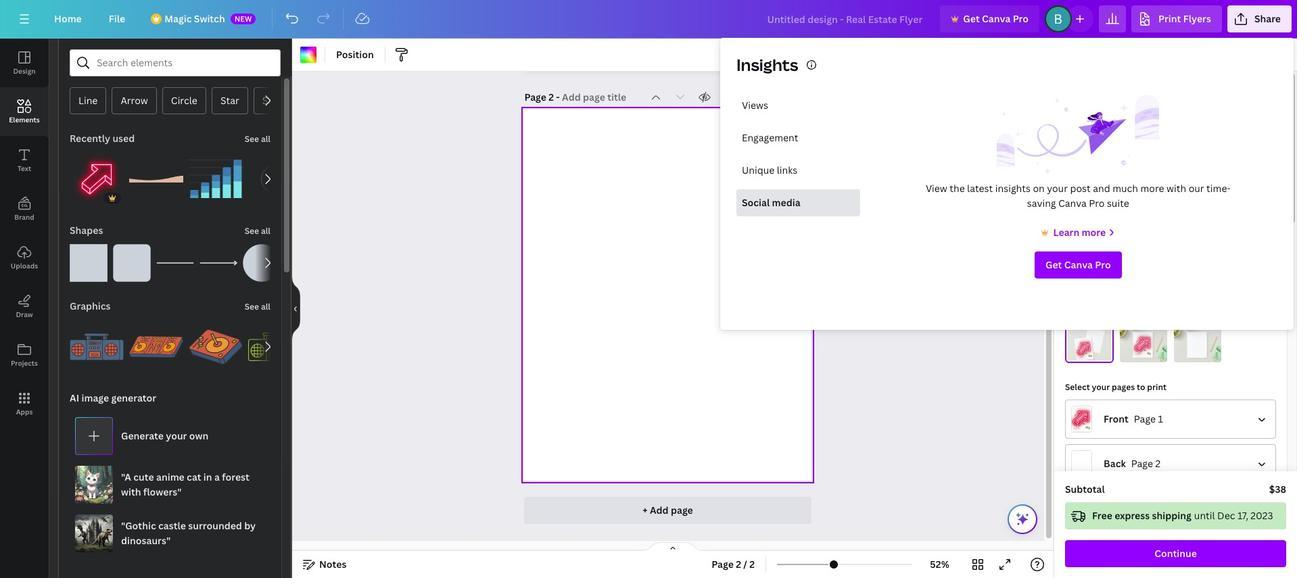 Task type: vqa. For each thing, say whether or not it's contained in the screenshot.
Direction "text field"
no



Task type: describe. For each thing, give the bounding box(es) containing it.
file
[[109, 12, 125, 25]]

1 horizontal spatial get
[[1046, 258, 1062, 271]]

share
[[1255, 12, 1281, 25]]

recently used button
[[68, 125, 136, 152]]

and
[[1093, 182, 1111, 195]]

0 horizontal spatial mosherville,
[[1079, 358, 1081, 359]]

graphics
[[70, 300, 111, 313]]

image
[[81, 392, 109, 405]]

brand
[[14, 212, 34, 222]]

1 vertical spatial get canva pro
[[1046, 258, 1111, 271]]

recently
[[70, 132, 110, 145]]

see all for recently used
[[245, 133, 271, 145]]

$38
[[1270, 483, 1287, 496]]

canva inside view the latest insights on your post and much more with our time- saving canva pro suite
[[1059, 197, 1087, 210]]

views button
[[737, 92, 860, 119]]

1 vertical spatial washington
[[1080, 357, 1082, 358]]

arrow button
[[112, 87, 157, 114]]

arrow
[[121, 94, 148, 107]]

0 horizontal spatial mic
[[1085, 345, 1087, 346]]

continue button
[[1066, 541, 1287, 568]]

page right back
[[1132, 457, 1153, 470]]

flyers
[[1184, 12, 1212, 25]]

0 horizontal spatial 8pm
[[1081, 352, 1083, 353]]

own
[[189, 430, 209, 442]]

in
[[204, 471, 212, 484]]

neon red 3d isometric right arrow image
[[70, 152, 124, 206]]

express
[[1115, 509, 1150, 522]]

ai
[[70, 392, 79, 405]]

side panel tab list
[[0, 39, 49, 428]]

page 2 -
[[525, 91, 562, 104]]

0 horizontal spatial 31
[[1082, 352, 1082, 352]]

design button
[[0, 39, 49, 87]]

all for shapes
[[261, 225, 271, 237]]

see all button for recently used
[[243, 125, 272, 152]]

#ffffff image
[[300, 47, 317, 63]]

print
[[1159, 12, 1181, 25]]

unique
[[742, 164, 775, 177]]

social media button
[[737, 189, 860, 216]]

draw button
[[0, 282, 49, 331]]

2 vertical spatial canva
[[1065, 258, 1093, 271]]

learn more button
[[1039, 225, 1118, 241]]

+
[[643, 504, 648, 517]]

page left '1'
[[1134, 412, 1156, 425]]

dinosaurs"
[[121, 534, 171, 547]]

1 horizontal spatial contact
[[1142, 357, 1145, 358]]

share button
[[1228, 5, 1292, 32]]

x
[[1145, 132, 1149, 145]]

view the latest insights on your post and much more with our time- saving canva pro suite
[[926, 182, 1231, 210]]

design
[[13, 66, 36, 76]]

square
[[262, 94, 295, 107]]

back
[[1104, 457, 1126, 470]]

select your pages to print element
[[1066, 399, 1277, 483]]

1 horizontal spatial strings
[[1136, 352, 1141, 354]]

castle
[[158, 520, 186, 532]]

1 horizontal spatial night
[[1145, 342, 1148, 343]]

learn more
[[1054, 226, 1106, 239]]

1 vertical spatial bar.co
[[1081, 359, 1082, 359]]

projects button
[[0, 331, 49, 380]]

see all button for graphics
[[243, 293, 272, 320]]

magic switch
[[165, 12, 225, 25]]

unique links button
[[737, 157, 860, 184]]

single turntable image
[[189, 320, 243, 374]]

0 vertical spatial at
[[1147, 357, 1147, 358]]

learn
[[1054, 226, 1080, 239]]

social
[[742, 196, 770, 209]]

print flyers
[[1159, 12, 1212, 25]]

see all for shapes
[[245, 225, 271, 237]]

1 vertical spatial marty
[[1087, 360, 1088, 360]]

2 right / at the bottom of the page
[[750, 558, 755, 571]]

0 vertical spatial information,
[[1138, 357, 1142, 358]]

0 vertical spatial 2201
[[1150, 357, 1152, 358]]

much
[[1113, 182, 1139, 195]]

delivered
[[1190, 82, 1266, 104]]

insights
[[737, 53, 799, 76]]

until
[[1195, 509, 1215, 522]]

1 vertical spatial 2201
[[1092, 359, 1093, 360]]

display preview 3 of the design image
[[1188, 332, 1208, 358]]

star button
[[212, 87, 248, 114]]

doorstep.
[[1163, 104, 1242, 126]]

0 vertical spatial mosherville,
[[1136, 355, 1139, 355]]

flowers"
[[143, 486, 182, 499]]

main menu bar
[[0, 0, 1298, 39]]

home
[[54, 12, 82, 25]]

show pages image
[[641, 542, 706, 553]]

hide image
[[292, 276, 300, 341]]

double turntable image
[[129, 320, 183, 374]]

1 horizontal spatial mic
[[1145, 341, 1147, 342]]

notes
[[319, 558, 347, 571]]

more inside button
[[1082, 226, 1106, 239]]

0 horizontal spatial at
[[1089, 360, 1089, 360]]

flyers
[[1139, 82, 1186, 104]]

abstract border image
[[130, 152, 184, 206]]

surrounded
[[188, 520, 242, 532]]

quality flyers delivered to your doorstep. 8.5 x 11in • portrait
[[1076, 82, 1266, 145]]

front page 1
[[1104, 412, 1164, 425]]

your left own
[[166, 430, 187, 442]]

back page 2
[[1104, 457, 1161, 470]]

line button
[[70, 87, 106, 114]]

0 vertical spatial 8pm
[[1139, 348, 1141, 349]]

+ add page button
[[525, 497, 812, 524]]

1 vertical spatial contact
[[1085, 360, 1087, 360]]

1 horizontal spatial for
[[1135, 357, 1136, 358]]

0 horizontal spatial 382
[[1091, 359, 1092, 360]]

boombox icon image
[[248, 320, 302, 374]]

52% button
[[918, 554, 962, 576]]

Search elements search field
[[97, 50, 254, 76]]

switch
[[194, 12, 225, 25]]

free express shipping until dec 17, 2023
[[1093, 509, 1274, 522]]

more up select at the right of page
[[1080, 360, 1081, 361]]

home link
[[43, 5, 93, 32]]

magic
[[165, 12, 192, 25]]

page left -
[[525, 91, 547, 104]]

dec
[[1218, 509, 1236, 522]]

quality
[[1076, 82, 1135, 104]]

0 vertical spatial aug
[[1139, 347, 1141, 348]]

0 horizontal spatial for more information, contact marty at (281) 382 2201 strings bar 474 washington street mosherville, mi 49258 strings-bar.co aug 31 8pm
[[1078, 351, 1093, 361]]

2 vertical spatial pro
[[1096, 258, 1111, 271]]

graphics button
[[68, 293, 112, 320]]

projects
[[11, 359, 38, 368]]

52%
[[930, 558, 950, 571]]

page 2 / 2 button
[[706, 554, 760, 576]]

see all for graphics
[[245, 301, 271, 313]]

0 vertical spatial (281)
[[1147, 357, 1149, 358]]

generate
[[121, 430, 164, 442]]

rounded square image
[[113, 244, 151, 282]]

1 vertical spatial open
[[1085, 344, 1088, 345]]

2 left -
[[549, 91, 554, 104]]

1 vertical spatial 474
[[1079, 358, 1080, 358]]

1 vertical spatial information,
[[1081, 360, 1085, 361]]



Task type: locate. For each thing, give the bounding box(es) containing it.
0 horizontal spatial bar
[[1083, 355, 1086, 357]]

0 vertical spatial night
[[1145, 342, 1148, 343]]

see all left the hide image
[[245, 301, 271, 313]]

1 horizontal spatial with
[[1167, 182, 1187, 195]]

mi 49258 up select your pages to print
[[1139, 355, 1141, 355]]

1 horizontal spatial 474
[[1136, 354, 1137, 354]]

1 vertical spatial see all
[[245, 225, 271, 237]]

more right learn
[[1082, 226, 1106, 239]]

engagement button
[[737, 124, 860, 152]]

generator
[[111, 392, 156, 405]]

2023
[[1251, 509, 1274, 522]]

1 horizontal spatial bar
[[1141, 352, 1144, 354]]

for more information, contact marty at (281) 382 2201 strings bar 474 washington street mosherville, mi 49258 strings-bar.co aug 31 8pm up print
[[1135, 347, 1152, 358]]

to for your
[[1100, 104, 1118, 126]]

shapes button
[[68, 217, 104, 244]]

Design title text field
[[757, 5, 935, 32]]

(281) up select at the right of page
[[1089, 359, 1091, 360]]

1 see from the top
[[245, 133, 259, 145]]

1 vertical spatial 8pm
[[1081, 352, 1083, 353]]

382 up select your pages to print
[[1091, 359, 1092, 360]]

2 vertical spatial see all button
[[243, 293, 272, 320]]

2 all from the top
[[261, 225, 271, 237]]

see for shapes
[[245, 225, 259, 237]]

suite
[[1107, 197, 1130, 210]]

1 add this line to the canvas image from the left
[[156, 244, 194, 282]]

position
[[336, 48, 374, 61]]

to inside quality flyers delivered to your doorstep. 8.5 x 11in • portrait
[[1100, 104, 1118, 126]]

new
[[235, 14, 252, 24]]

strings-
[[1136, 356, 1138, 356], [1079, 359, 1081, 360]]

strings
[[1136, 352, 1141, 354], [1078, 356, 1083, 357]]

1 horizontal spatial information,
[[1138, 357, 1142, 358]]

see for graphics
[[245, 301, 259, 313]]

night up select at the right of page
[[1085, 346, 1088, 347]]

bar up select at the right of page
[[1083, 355, 1086, 357]]

for up select your pages to print
[[1135, 357, 1136, 358]]

1 horizontal spatial 382
[[1149, 357, 1150, 358]]

0 horizontal spatial washington
[[1080, 357, 1082, 358]]

position button
[[331, 44, 379, 66]]

see all up white circle shape image
[[245, 225, 271, 237]]

Page title text field
[[562, 91, 628, 104]]

see for recently used
[[245, 133, 259, 145]]

1 horizontal spatial open mic night
[[1145, 340, 1148, 343]]

474 up select your pages to print
[[1136, 354, 1137, 354]]

at up select your pages to print
[[1147, 357, 1147, 358]]

0 horizontal spatial (281)
[[1089, 359, 1091, 360]]

1 vertical spatial strings-
[[1079, 359, 1081, 360]]

pro inside main menu bar
[[1013, 12, 1029, 25]]

1 vertical spatial see all button
[[243, 217, 272, 244]]

31 up select at the right of page
[[1082, 352, 1082, 352]]

all left the hide image
[[261, 301, 271, 313]]

street up select at the right of page
[[1082, 357, 1084, 358]]

1 vertical spatial street
[[1082, 357, 1084, 358]]

media
[[772, 196, 801, 209]]

page inside button
[[712, 558, 734, 571]]

1 horizontal spatial (281)
[[1147, 357, 1149, 358]]

0 horizontal spatial get canva pro
[[964, 12, 1029, 25]]

engagement
[[742, 131, 799, 144]]

with inside view the latest insights on your post and much more with our time- saving canva pro suite
[[1167, 182, 1187, 195]]

add this line to the canvas image
[[156, 244, 194, 282], [200, 244, 237, 282]]

0 horizontal spatial for
[[1079, 361, 1080, 361]]

2 see all from the top
[[245, 225, 271, 237]]

your inside quality flyers delivered to your doorstep. 8.5 x 11in • portrait
[[1121, 104, 1159, 126]]

0 horizontal spatial street
[[1082, 357, 1084, 358]]

print
[[1148, 381, 1167, 393]]

0 vertical spatial with
[[1167, 182, 1187, 195]]

bar.co
[[1138, 356, 1139, 356], [1081, 359, 1082, 359]]

(281)
[[1147, 357, 1149, 358], [1089, 359, 1091, 360]]

white circle shape image
[[243, 244, 281, 282]]

file button
[[98, 5, 136, 32]]

on
[[1033, 182, 1045, 195]]

1 horizontal spatial street
[[1140, 354, 1142, 355]]

page
[[525, 91, 547, 104], [1134, 412, 1156, 425], [1132, 457, 1153, 470], [712, 558, 734, 571]]

marty up select your pages to print
[[1145, 357, 1146, 358]]

2201 up print
[[1150, 357, 1152, 358]]

canva inside main menu bar
[[982, 12, 1011, 25]]

-
[[556, 91, 560, 104]]

0 vertical spatial mic
[[1145, 341, 1147, 342]]

0 vertical spatial strings-
[[1136, 356, 1138, 356]]

saving
[[1028, 197, 1056, 210]]

get
[[964, 12, 980, 25], [1046, 258, 1062, 271]]

2 add this line to the canvas image from the left
[[200, 244, 237, 282]]

with inside "a cute anime cat in a forest with flowers"
[[121, 486, 141, 499]]

1 vertical spatial see
[[245, 225, 259, 237]]

1 vertical spatial for
[[1079, 361, 1080, 361]]

0 horizontal spatial aug
[[1081, 351, 1082, 352]]

star
[[220, 94, 239, 107]]

see down the star button at the left top of the page
[[245, 133, 259, 145]]

0 horizontal spatial 474
[[1079, 358, 1080, 358]]

3 see from the top
[[245, 301, 259, 313]]

mi 49258
[[1139, 355, 1141, 355], [1082, 358, 1084, 359]]

bar.co up select at the right of page
[[1081, 359, 1082, 359]]

free
[[1093, 509, 1113, 522]]

1 vertical spatial canva
[[1059, 197, 1087, 210]]

0 horizontal spatial strings
[[1078, 356, 1083, 357]]

0 vertical spatial street
[[1140, 354, 1142, 355]]

474 up select at the right of page
[[1079, 358, 1080, 358]]

0 vertical spatial get canva pro
[[964, 12, 1029, 25]]

1 vertical spatial aug
[[1081, 351, 1082, 352]]

night up print
[[1145, 342, 1148, 343]]

see all
[[245, 133, 271, 145], [245, 225, 271, 237], [245, 301, 271, 313]]

1 horizontal spatial strings-
[[1136, 356, 1138, 356]]

cute
[[133, 471, 154, 484]]

for more information, contact marty at (281) 382 2201 strings bar 474 washington street mosherville, mi 49258 strings-bar.co aug 31 8pm
[[1135, 347, 1152, 358], [1078, 351, 1093, 361]]

draw
[[16, 310, 33, 319]]

more up select your pages to print
[[1137, 357, 1138, 358]]

washington up select your pages to print
[[1137, 354, 1140, 354]]

our
[[1189, 182, 1205, 195]]

forest
[[222, 471, 250, 484]]

page left / at the bottom of the page
[[712, 558, 734, 571]]

382 up print
[[1149, 357, 1150, 358]]

aug up select at the right of page
[[1081, 351, 1082, 352]]

1 vertical spatial to
[[1137, 381, 1146, 393]]

0 vertical spatial canva
[[982, 12, 1011, 25]]

see left the hide image
[[245, 301, 259, 313]]

more inside view the latest insights on your post and much more with our time- saving canva pro suite
[[1141, 182, 1165, 195]]

circle button
[[162, 87, 206, 114]]

0 vertical spatial see
[[245, 133, 259, 145]]

with
[[1167, 182, 1187, 195], [121, 486, 141, 499]]

0 horizontal spatial mi 49258
[[1082, 358, 1084, 359]]

marty
[[1145, 357, 1146, 358], [1087, 360, 1088, 360]]

0 horizontal spatial contact
[[1085, 360, 1087, 360]]

text
[[18, 164, 31, 173]]

your inside view the latest insights on your post and much more with our time- saving canva pro suite
[[1047, 182, 1068, 195]]

apps button
[[0, 380, 49, 428]]

used
[[113, 132, 135, 145]]

3 see all button from the top
[[243, 293, 272, 320]]

circle
[[171, 94, 197, 107]]

notes button
[[298, 554, 352, 576]]

"gothic castle surrounded by dinosaurs"
[[121, 520, 256, 547]]

0 vertical spatial see all button
[[243, 125, 272, 152]]

0 vertical spatial washington
[[1137, 354, 1140, 354]]

1 vertical spatial pro
[[1089, 197, 1105, 210]]

all up white circle shape image
[[261, 225, 271, 237]]

open mic night up print
[[1145, 340, 1148, 343]]

for
[[1135, 357, 1136, 358], [1079, 361, 1080, 361]]

open mic night up select at the right of page
[[1085, 344, 1088, 347]]

11in
[[1152, 132, 1170, 145]]

group
[[70, 144, 124, 206], [189, 144, 243, 206], [130, 152, 184, 206], [70, 236, 108, 282], [113, 236, 151, 282], [243, 244, 281, 282], [70, 312, 124, 374], [189, 312, 243, 374], [129, 320, 183, 374], [248, 320, 302, 374]]

mic
[[1145, 341, 1147, 342], [1085, 345, 1087, 346]]

strings- up select your pages to print
[[1136, 356, 1138, 356]]

information, up select your pages to print
[[1138, 357, 1142, 358]]

pages
[[1112, 381, 1135, 393]]

0 horizontal spatial add this line to the canvas image
[[156, 244, 194, 282]]

for more information, contact marty at (281) 382 2201 strings bar 474 washington street mosherville, mi 49258 strings-bar.co aug 31 8pm up select at the right of page
[[1078, 351, 1093, 361]]

2 vertical spatial see all
[[245, 301, 271, 313]]

canva assistant image
[[1015, 511, 1031, 528]]

open up select at the right of page
[[1085, 344, 1088, 345]]

cat
[[187, 471, 201, 484]]

1 vertical spatial mosherville,
[[1079, 358, 1081, 359]]

links
[[777, 164, 798, 177]]

0 horizontal spatial night
[[1085, 346, 1088, 347]]

1 vertical spatial mi 49258
[[1082, 358, 1084, 359]]

2 see from the top
[[245, 225, 259, 237]]

contact up select at the right of page
[[1085, 360, 1087, 360]]

mosherville, up select your pages to print
[[1136, 355, 1139, 355]]

1 all from the top
[[261, 133, 271, 145]]

at up select at the right of page
[[1089, 360, 1089, 360]]

1 horizontal spatial for more information, contact marty at (281) 382 2201 strings bar 474 washington street mosherville, mi 49258 strings-bar.co aug 31 8pm
[[1135, 347, 1152, 358]]

0 vertical spatial all
[[261, 133, 271, 145]]

with left our
[[1167, 182, 1187, 195]]

views
[[742, 99, 769, 112]]

0 vertical spatial see all
[[245, 133, 271, 145]]

mosherville, up select at the right of page
[[1079, 358, 1081, 359]]

(281) up print
[[1147, 357, 1149, 358]]

square button
[[254, 87, 303, 114]]

boombox image
[[70, 320, 124, 374]]

bar.co up select your pages to print
[[1138, 356, 1139, 356]]

2 inside select your pages to print element
[[1156, 457, 1161, 470]]

strings up select your pages to print
[[1136, 352, 1141, 354]]

1 vertical spatial open mic night
[[1085, 344, 1088, 347]]

1 vertical spatial (281)
[[1089, 359, 1091, 360]]

shipping
[[1152, 509, 1192, 522]]

washington up select at the right of page
[[1080, 357, 1082, 358]]

for up select at the right of page
[[1079, 361, 1080, 361]]

1 horizontal spatial mi 49258
[[1139, 355, 1141, 355]]

1 see all button from the top
[[243, 125, 272, 152]]

pro inside view the latest insights on your post and much more with our time- saving canva pro suite
[[1089, 197, 1105, 210]]

0 horizontal spatial marty
[[1087, 360, 1088, 360]]

brand button
[[0, 185, 49, 233]]

your up 8.5
[[1121, 104, 1159, 126]]

see all down square button
[[245, 133, 271, 145]]

select
[[1066, 381, 1090, 393]]

0 horizontal spatial bar.co
[[1081, 359, 1082, 359]]

0 vertical spatial marty
[[1145, 357, 1146, 358]]

all for recently used
[[261, 133, 271, 145]]

to left flyers
[[1100, 104, 1118, 126]]

0 horizontal spatial strings-
[[1079, 359, 1081, 360]]

more right much
[[1141, 182, 1165, 195]]

all for graphics
[[261, 301, 271, 313]]

social media
[[742, 196, 801, 209]]

page 2 / 2
[[712, 558, 755, 571]]

3 see all from the top
[[245, 301, 271, 313]]

view
[[926, 182, 948, 195]]

unique links
[[742, 164, 798, 177]]

31 up select your pages to print
[[1140, 348, 1141, 348]]

2 vertical spatial all
[[261, 301, 271, 313]]

1 horizontal spatial mosherville,
[[1136, 355, 1139, 355]]

page
[[671, 504, 693, 517]]

add this line to the canvas image left white circle shape image
[[200, 244, 237, 282]]

get inside main menu bar
[[964, 12, 980, 25]]

1 see all from the top
[[245, 133, 271, 145]]

0 vertical spatial strings
[[1136, 352, 1141, 354]]

by
[[244, 520, 256, 532]]

open
[[1145, 340, 1148, 341], [1085, 344, 1088, 345]]

get canva pro button inside main menu bar
[[941, 5, 1040, 32]]

1
[[1159, 412, 1164, 425]]

information,
[[1138, 357, 1142, 358], [1081, 360, 1085, 361]]

1 horizontal spatial 8pm
[[1139, 348, 1141, 349]]

strings- up select at the right of page
[[1079, 359, 1081, 360]]

get canva pro inside main menu bar
[[964, 12, 1029, 25]]

0 vertical spatial to
[[1100, 104, 1118, 126]]

2 vertical spatial see
[[245, 301, 259, 313]]

8pm up select at the right of page
[[1081, 352, 1083, 353]]

add
[[650, 504, 669, 517]]

see all button
[[243, 125, 272, 152], [243, 217, 272, 244], [243, 293, 272, 320]]

1 horizontal spatial 31
[[1140, 348, 1141, 348]]

1 vertical spatial night
[[1085, 346, 1088, 347]]

elements
[[9, 115, 40, 124]]

bar up select your pages to print
[[1141, 352, 1144, 354]]

0 vertical spatial mi 49258
[[1139, 355, 1141, 355]]

ai image generator
[[70, 392, 156, 405]]

2 left / at the bottom of the page
[[736, 558, 741, 571]]

with down "a
[[121, 486, 141, 499]]

2 right back
[[1156, 457, 1161, 470]]

0 vertical spatial bar.co
[[1138, 356, 1139, 356]]

subtotal
[[1066, 483, 1105, 496]]

to left print
[[1137, 381, 1146, 393]]

2 see all button from the top
[[243, 217, 272, 244]]

uploads
[[11, 261, 38, 271]]

your left 'pages'
[[1092, 381, 1110, 393]]

1 vertical spatial 31
[[1082, 352, 1082, 352]]

the
[[950, 182, 965, 195]]

information, up select at the right of page
[[1081, 360, 1085, 361]]

aug
[[1139, 347, 1141, 348], [1081, 351, 1082, 352]]

open up print
[[1145, 340, 1148, 341]]

mi 49258 up select at the right of page
[[1082, 358, 1084, 359]]

front
[[1104, 412, 1129, 425]]

generate your own
[[121, 430, 209, 442]]

1 horizontal spatial aug
[[1139, 347, 1141, 348]]

square image
[[70, 244, 108, 282]]

to for print
[[1137, 381, 1146, 393]]

mic left "display preview 3 of the design" icon
[[1145, 341, 1147, 342]]

your right on
[[1047, 182, 1068, 195]]

strings up select at the right of page
[[1078, 356, 1083, 357]]

0 horizontal spatial with
[[121, 486, 141, 499]]

see up white circle shape image
[[245, 225, 259, 237]]

all down square button
[[261, 133, 271, 145]]

"gothic
[[121, 520, 156, 532]]

select your pages to print
[[1066, 381, 1167, 393]]

add this line to the canvas image right rounded square image
[[156, 244, 194, 282]]

1 vertical spatial get canva pro button
[[1035, 252, 1122, 279]]

to
[[1100, 104, 1118, 126], [1137, 381, 1146, 393]]

3 all from the top
[[261, 301, 271, 313]]

marty up select at the right of page
[[1087, 360, 1088, 360]]

8pm up select your pages to print
[[1139, 348, 1141, 349]]

see all button for shapes
[[243, 217, 272, 244]]

print flyers button
[[1132, 5, 1222, 32]]

0 vertical spatial for
[[1135, 357, 1136, 358]]

line
[[78, 94, 98, 107]]

"a
[[121, 471, 131, 484]]

2201 up select your pages to print
[[1092, 359, 1093, 360]]

2201
[[1150, 357, 1152, 358], [1092, 359, 1093, 360]]

aug up select your pages to print
[[1139, 347, 1141, 348]]

1 vertical spatial strings
[[1078, 356, 1083, 357]]

0 vertical spatial contact
[[1142, 357, 1145, 358]]

street up select your pages to print
[[1140, 354, 1142, 355]]

1 horizontal spatial open
[[1145, 340, 1148, 341]]

0 vertical spatial open
[[1145, 340, 1148, 341]]

0 horizontal spatial open mic night
[[1085, 344, 1088, 347]]

/
[[744, 558, 748, 571]]

1 horizontal spatial bar.co
[[1138, 356, 1139, 356]]

mic up select at the right of page
[[1085, 345, 1087, 346]]

time-
[[1207, 182, 1231, 195]]

contact up select your pages to print
[[1142, 357, 1145, 358]]

1 horizontal spatial at
[[1147, 357, 1147, 358]]



